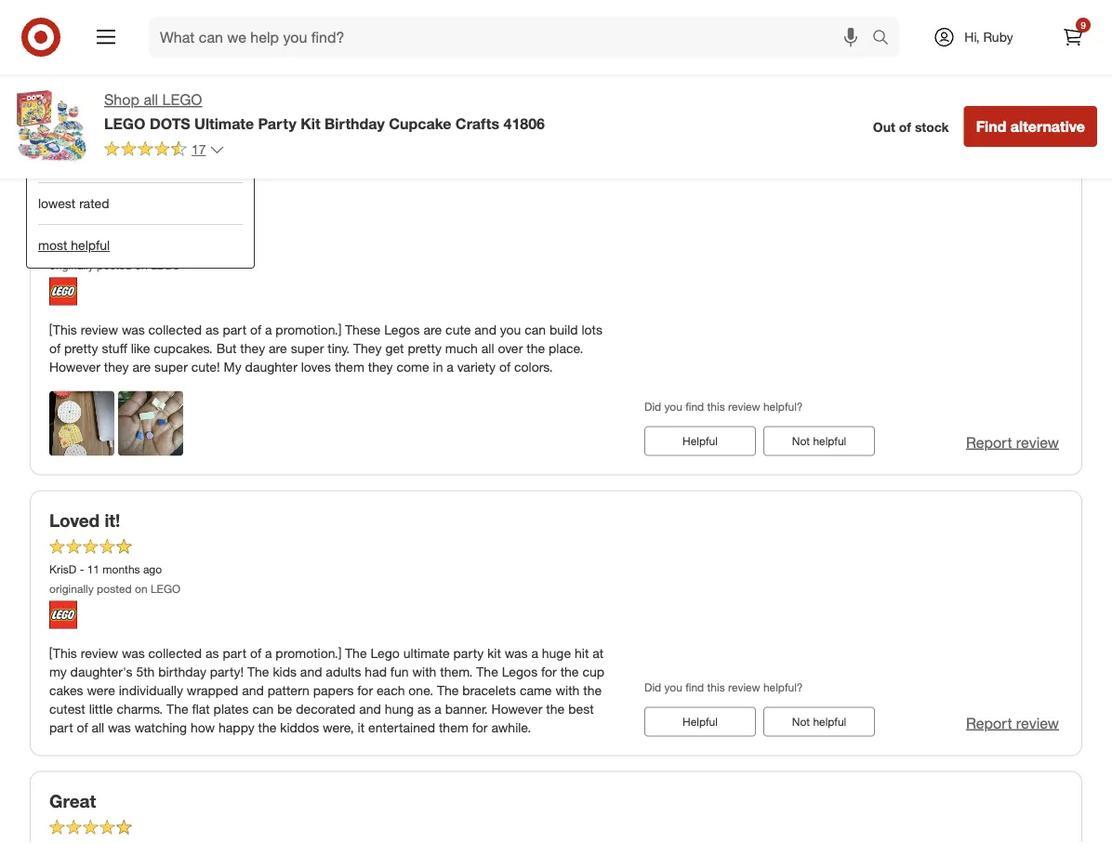 Task type: locate. For each thing, give the bounding box(es) containing it.
most down lowest
[[38, 253, 67, 269]]

all right shop
[[144, 91, 158, 109]]

part inside [this review was collected as part of a promotion.] these legos are cute and you can build lots of pretty stuff like cupcakes. but they are super tiny. they get pretty much all over the place. however they are super cute! my daughter loves them they come in a variety of colors.
[[223, 321, 246, 337]]

-
[[49, 239, 54, 253], [80, 563, 84, 577]]

they down they
[[368, 358, 393, 375]]

1 vertical spatial all
[[482, 340, 494, 356]]

2 report review from the top
[[966, 714, 1059, 732]]

find alternative button
[[964, 106, 1097, 147]]

hi, ruby
[[965, 29, 1013, 45]]

1 vertical spatial them
[[439, 719, 469, 735]]

1 vertical spatial not
[[792, 715, 810, 729]]

all down 'little' in the bottom of the page
[[92, 719, 104, 735]]

most inside most helpful link
[[38, 253, 67, 269]]

2 not helpful from the top
[[792, 715, 846, 729]]

0 vertical spatial on
[[135, 259, 147, 273]]

are
[[424, 321, 442, 337], [269, 340, 287, 356], [132, 358, 151, 375]]

2 not from the top
[[792, 715, 810, 729]]

1 vertical spatial helpful
[[683, 715, 718, 729]]

sort
[[42, 52, 68, 71]]

0 horizontal spatial with
[[412, 663, 436, 680]]

0 vertical spatial part
[[223, 321, 246, 337]]

not helpful for too small
[[792, 434, 846, 448]]

0 horizontal spatial they
[[104, 358, 129, 375]]

was down 'little' in the bottom of the page
[[108, 719, 131, 735]]

2 promotion.] from the top
[[276, 645, 341, 661]]

1 not helpful from the top
[[792, 434, 846, 448]]

2 helpful? from the top
[[763, 681, 803, 695]]

1 vertical spatial posted
[[97, 582, 132, 596]]

promotion.] for loved it!
[[276, 645, 341, 661]]

2 did from the top
[[644, 681, 661, 695]]

not
[[792, 434, 810, 448], [792, 715, 810, 729]]

we
[[469, 117, 490, 135]]

2 horizontal spatial all
[[482, 340, 494, 356]]

however inside [this review was collected as part of a promotion.] the lego ultimate party kit was a huge hit at my daughter's 5th birthday party! the kids and adults had fun with them. the legos for the cup cakes were individually wrapped and pattern papers for each one. the bracelets came with the cutest little charms. the flat plates can be decorated and hung as a banner. however the best part of all was watching how happy the kiddos were, it entertained them for awhile.
[[492, 701, 543, 717]]

1 pretty from the left
[[64, 340, 98, 356]]

did you find this review helpful? for too small
[[644, 400, 803, 414]]

0 vertical spatial you
[[500, 321, 521, 337]]

recent
[[132, 52, 177, 71], [71, 127, 108, 143]]

this for loved it!
[[707, 681, 725, 695]]

legos inside [this review was collected as part of a promotion.] these legos are cute and you can build lots of pretty stuff like cupcakes. but they are super tiny. they get pretty much all over the place. however they are super cute! my daughter loves them they come in a variety of colors.
[[384, 321, 420, 337]]

2 originally posted on lego from the top
[[49, 582, 181, 596]]

can left 'be'
[[252, 701, 274, 717]]

report for loved it!
[[966, 714, 1012, 732]]

as down the one.
[[417, 701, 431, 717]]

promotion.]
[[276, 321, 341, 337], [276, 645, 341, 661]]

1 vertical spatial helpful
[[813, 434, 846, 448]]

highest rated link
[[38, 156, 243, 198]]

recent up shop
[[132, 52, 177, 71]]

1 not from the top
[[792, 434, 810, 448]]

not helpful button for too small
[[763, 426, 875, 456]]

part down cutest
[[49, 719, 73, 735]]

0 horizontal spatial however
[[49, 358, 100, 375]]

0 vertical spatial originally posted on lego
[[49, 259, 181, 273]]

2 not helpful button from the top
[[763, 707, 875, 737]]

1 vertical spatial helpful button
[[644, 707, 756, 737]]

0 vertical spatial recent
[[132, 52, 177, 71]]

helpful
[[683, 434, 718, 448], [683, 715, 718, 729]]

0 vertical spatial [this
[[49, 321, 77, 337]]

2 find from the top
[[686, 681, 704, 695]]

are up daughter
[[269, 340, 287, 356]]

1 vertical spatial promotion.]
[[276, 645, 341, 661]]

0 vertical spatial are
[[424, 321, 442, 337]]

part up but
[[223, 321, 246, 337]]

super
[[291, 340, 324, 356], [154, 358, 188, 375]]

legos up came
[[502, 663, 538, 680]]

months right 10
[[72, 239, 110, 253]]

they
[[240, 340, 265, 356], [104, 358, 129, 375], [368, 358, 393, 375]]

they right but
[[240, 340, 265, 356]]

them inside [this review was collected as part of a promotion.] these legos are cute and you can build lots of pretty stuff like cupcakes. but they are super tiny. they get pretty much all over the place. however they are super cute! my daughter loves them they come in a variety of colors.
[[335, 358, 364, 375]]

1 vertical spatial on
[[135, 582, 147, 596]]

0 vertical spatial originally
[[49, 259, 94, 273]]

1 horizontal spatial recent
[[132, 52, 177, 71]]

originally posted on lego down - 10 months ago
[[49, 259, 181, 273]]

1 vertical spatial did
[[644, 681, 661, 695]]

however
[[49, 358, 100, 375], [492, 701, 543, 717]]

as inside [this review was collected as part of a promotion.] these legos are cute and you can build lots of pretty stuff like cupcakes. but they are super tiny. they get pretty much all over the place. however they are super cute! my daughter loves them they come in a variety of colors.
[[206, 321, 219, 337]]

hi,
[[965, 29, 980, 45]]

had
[[365, 663, 387, 680]]

1 vertical spatial can
[[252, 701, 274, 717]]

little
[[89, 701, 113, 717]]

1 this from the top
[[707, 400, 725, 414]]

0 vertical spatial as
[[206, 321, 219, 337]]

originally for too
[[49, 259, 94, 273]]

a right 'in'
[[447, 358, 454, 375]]

them down tiny.
[[335, 358, 364, 375]]

not for loved it!
[[792, 715, 810, 729]]

stuff
[[102, 340, 127, 356]]

ago right 11
[[143, 563, 162, 577]]

0 horizontal spatial pretty
[[64, 340, 98, 356]]

2 vertical spatial are
[[132, 358, 151, 375]]

recent up 'highest rated'
[[71, 127, 108, 143]]

best
[[568, 701, 594, 717]]

2 vertical spatial all
[[92, 719, 104, 735]]

[this inside [this review was collected as part of a promotion.] the lego ultimate party kit was a huge hit at my daughter's 5th birthday party! the kids and adults had fun with them. the legos for the cup cakes were individually wrapped and pattern papers for each one. the bracelets came with the cutest little charms. the flat plates can be decorated and hung as a banner. however the best part of all was watching how happy the kiddos were, it entertained them for awhile.
[[49, 645, 77, 661]]

1 horizontal spatial pretty
[[408, 340, 442, 356]]

posted down - 10 months ago
[[97, 259, 132, 273]]

[this down most helpful
[[49, 321, 77, 337]]

1 find from the top
[[686, 400, 704, 414]]

2 report from the top
[[966, 714, 1012, 732]]

1 vertical spatial report review
[[966, 714, 1059, 732]]

1 vertical spatial helpful?
[[763, 681, 803, 695]]

the down cup
[[583, 682, 602, 698]]

1 vertical spatial collected
[[148, 645, 202, 661]]

for down banner.
[[472, 719, 488, 735]]

the left the 'flat'
[[167, 701, 188, 717]]

cutest
[[49, 701, 85, 717]]

0 vertical spatial not helpful
[[792, 434, 846, 448]]

0 horizontal spatial all
[[92, 719, 104, 735]]

1 horizontal spatial ago
[[143, 563, 162, 577]]

1 vertical spatial most
[[38, 127, 67, 143]]

0 vertical spatial promotion.]
[[276, 321, 341, 337]]

1 horizontal spatial they
[[240, 340, 265, 356]]

1 vertical spatial rated
[[79, 211, 109, 227]]

kit
[[301, 114, 320, 132]]

1 originally from the top
[[49, 259, 94, 273]]

did for loved it!
[[644, 681, 661, 695]]

promotion.] up tiny.
[[276, 321, 341, 337]]

however up awhile.
[[492, 701, 543, 717]]

0 vertical spatial report review
[[966, 433, 1059, 451]]

1 report review button from the top
[[966, 432, 1059, 453]]

1 vertical spatial report
[[966, 714, 1012, 732]]

collected up cupcakes.
[[148, 321, 202, 337]]

With photos checkbox
[[976, 51, 995, 69]]

part for loved it!
[[223, 645, 246, 661]]

and inside [this review was collected as part of a promotion.] these legos are cute and you can build lots of pretty stuff like cupcakes. but they are super tiny. they get pretty much all over the place. however they are super cute! my daughter loves them they come in a variety of colors.
[[475, 321, 497, 337]]

promotion.] up kids
[[276, 645, 341, 661]]

lego down krisd - 11 months ago on the left bottom
[[151, 582, 181, 596]]

how
[[191, 719, 215, 735]]

for down huge
[[541, 663, 557, 680]]

as
[[206, 321, 219, 337], [206, 645, 219, 661], [417, 701, 431, 717]]

0 vertical spatial report
[[966, 433, 1012, 451]]

2 did you find this review helpful? from the top
[[644, 681, 803, 695]]

0 vertical spatial this
[[707, 400, 725, 414]]

was inside [this review was collected as part of a promotion.] these legos are cute and you can build lots of pretty stuff like cupcakes. but they are super tiny. they get pretty much all over the place. however they are super cute! my daughter loves them they come in a variety of colors.
[[122, 321, 145, 337]]

report
[[966, 433, 1012, 451], [966, 714, 1012, 732]]

What can we help you find? suggestions appear below search field
[[149, 17, 877, 58]]

this for too small
[[707, 400, 725, 414]]

rated down too small
[[79, 211, 109, 227]]

on down krisd - 11 months ago on the left bottom
[[135, 582, 147, 596]]

rated for highest rated
[[84, 169, 115, 185]]

1 vertical spatial legos
[[502, 663, 538, 680]]

they
[[353, 340, 382, 356]]

pretty left stuff
[[64, 340, 98, 356]]

a up daughter
[[265, 321, 272, 337]]

with
[[412, 663, 436, 680], [556, 682, 580, 698]]

a
[[265, 321, 272, 337], [447, 358, 454, 375], [265, 645, 272, 661], [531, 645, 538, 661], [435, 701, 442, 717]]

1 vertical spatial not helpful
[[792, 715, 846, 729]]

super down cupcakes.
[[154, 358, 188, 375]]

ago right most helpful
[[113, 239, 132, 253]]

report review for too small
[[966, 433, 1059, 451]]

helpful? for too small
[[763, 400, 803, 414]]

alternative
[[1011, 117, 1085, 135]]

0 vertical spatial helpful
[[71, 253, 110, 269]]

2 posted from the top
[[97, 582, 132, 596]]

1 helpful from the top
[[683, 434, 718, 448]]

0 vertical spatial them
[[335, 358, 364, 375]]

legos inside [this review was collected as part of a promotion.] the lego ultimate party kit was a huge hit at my daughter's 5th birthday party! the kids and adults had fun with them. the legos for the cup cakes were individually wrapped and pattern papers for each one. the bracelets came with the cutest little charms. the flat plates can be decorated and hung as a banner. however the best part of all was watching how happy the kiddos were, it entertained them for awhile.
[[502, 663, 538, 680]]

0 vertical spatial not
[[792, 434, 810, 448]]

2 vertical spatial for
[[472, 719, 488, 735]]

1 originally posted on lego from the top
[[49, 259, 181, 273]]

highest
[[38, 169, 81, 185]]

1 vertical spatial with
[[556, 682, 580, 698]]

[this up my
[[49, 645, 77, 661]]

1 vertical spatial you
[[664, 400, 682, 414]]

a up the "pattern"
[[265, 645, 272, 661]]

2 originally from the top
[[49, 582, 94, 596]]

most for most recent
[[38, 127, 67, 143]]

11
[[87, 563, 99, 577]]

1 report review from the top
[[966, 433, 1059, 451]]

party
[[258, 114, 296, 132]]

they down stuff
[[104, 358, 129, 375]]

find alternative
[[976, 117, 1085, 135]]

lots
[[582, 321, 603, 337]]

lego up the dots
[[162, 91, 202, 109]]

with up best
[[556, 682, 580, 698]]

17
[[192, 141, 206, 157]]

report for too small
[[966, 433, 1012, 451]]

0 vertical spatial rated
[[84, 169, 115, 185]]

2 this from the top
[[707, 681, 725, 695]]

was up like
[[122, 321, 145, 337]]

variety
[[457, 358, 496, 375]]

on for it!
[[135, 582, 147, 596]]

all up variety
[[482, 340, 494, 356]]

all inside [this review was collected as part of a promotion.] these legos are cute and you can build lots of pretty stuff like cupcakes. but they are super tiny. they get pretty much all over the place. however they are super cute! my daughter loves them they come in a variety of colors.
[[482, 340, 494, 356]]

0 vertical spatial helpful?
[[763, 400, 803, 414]]

lowest
[[38, 211, 76, 227]]

the up colors.
[[527, 340, 545, 356]]

months right 11
[[103, 563, 140, 577]]

helpful?
[[763, 400, 803, 414], [763, 681, 803, 695]]

0 horizontal spatial recent
[[71, 127, 108, 143]]

1 horizontal spatial however
[[492, 701, 543, 717]]

my
[[224, 358, 242, 375]]

1 collected from the top
[[148, 321, 202, 337]]

lego down shop
[[104, 114, 145, 132]]

pattern
[[268, 682, 309, 698]]

the
[[345, 645, 367, 661], [247, 663, 269, 680], [476, 663, 498, 680], [437, 682, 459, 698], [167, 701, 188, 717]]

2 helpful from the top
[[683, 715, 718, 729]]

did for too small
[[644, 400, 661, 414]]

most recent
[[38, 127, 108, 143]]

2 helpful button from the top
[[644, 707, 756, 737]]

9
[[1081, 19, 1086, 31]]

promotion.] inside [this review was collected as part of a promotion.] these legos are cute and you can build lots of pretty stuff like cupcakes. but they are super tiny. they get pretty much all over the place. however they are super cute! my daughter loves them they come in a variety of colors.
[[276, 321, 341, 337]]

1 vertical spatial find
[[686, 681, 704, 695]]

0 vertical spatial ago
[[113, 239, 132, 253]]

and right cute
[[475, 321, 497, 337]]

rated for lowest rated
[[79, 211, 109, 227]]

pretty up come
[[408, 340, 442, 356]]

1 horizontal spatial with
[[556, 682, 580, 698]]

1 promotion.] from the top
[[276, 321, 341, 337]]

the up adults
[[345, 645, 367, 661]]

originally
[[49, 259, 94, 273], [49, 582, 94, 596]]

for down had
[[357, 682, 373, 698]]

0 horizontal spatial -
[[49, 239, 54, 253]]

lowest rated link
[[38, 198, 243, 240]]

rated up small
[[84, 169, 115, 185]]

1 horizontal spatial are
[[269, 340, 287, 356]]

1 horizontal spatial -
[[80, 563, 84, 577]]

with down ultimate
[[412, 663, 436, 680]]

1 did you find this review helpful? from the top
[[644, 400, 803, 414]]

1 helpful button from the top
[[644, 426, 756, 456]]

as up but
[[206, 321, 219, 337]]

1 on from the top
[[135, 259, 147, 273]]

0 vertical spatial legos
[[384, 321, 420, 337]]

1 vertical spatial super
[[154, 358, 188, 375]]

months
[[72, 239, 110, 253], [103, 563, 140, 577]]

1 [this from the top
[[49, 321, 77, 337]]

are left cute
[[424, 321, 442, 337]]

collected inside [this review was collected as part of a promotion.] the lego ultimate party kit was a huge hit at my daughter's 5th birthday party! the kids and adults had fun with them. the legos for the cup cakes were individually wrapped and pattern papers for each one. the bracelets came with the cutest little charms. the flat plates can be decorated and hung as a banner. however the best part of all was watching how happy the kiddos were, it entertained them for awhile.
[[148, 645, 202, 661]]

0 vertical spatial for
[[541, 663, 557, 680]]

find
[[976, 117, 1007, 135]]

1 vertical spatial as
[[206, 645, 219, 661]]

0 horizontal spatial are
[[132, 358, 151, 375]]

posted for loved it!
[[97, 582, 132, 596]]

on for small
[[135, 259, 147, 273]]

10
[[57, 239, 69, 253]]

1 report from the top
[[966, 433, 1012, 451]]

helpful for small
[[683, 434, 718, 448]]

watching
[[135, 719, 187, 735]]

party!
[[210, 663, 244, 680]]

1 vertical spatial this
[[707, 681, 725, 695]]

- left 10
[[49, 239, 54, 253]]

0 horizontal spatial legos
[[384, 321, 420, 337]]

find for loved it!
[[686, 681, 704, 695]]

1 vertical spatial are
[[269, 340, 287, 356]]

report review for loved it!
[[966, 714, 1059, 732]]

all inside shop all lego lego dots ultimate party kit birthday cupcake crafts 41806
[[144, 91, 158, 109]]

can left build
[[525, 321, 546, 337]]

helpful for small
[[813, 434, 846, 448]]

2 vertical spatial you
[[664, 681, 682, 695]]

0 horizontal spatial them
[[335, 358, 364, 375]]

are down like
[[132, 358, 151, 375]]

0 vertical spatial report review button
[[966, 432, 1059, 453]]

1 vertical spatial did you find this review helpful?
[[644, 681, 803, 695]]

originally down 10
[[49, 259, 94, 273]]

part up party!
[[223, 645, 246, 661]]

posted down krisd - 11 months ago on the left bottom
[[97, 582, 132, 596]]

1 vertical spatial ago
[[143, 563, 162, 577]]

most up the highest
[[38, 127, 67, 143]]

however up guest review image 1 of 2, zoom in
[[49, 358, 100, 375]]

[this inside [this review was collected as part of a promotion.] these legos are cute and you can build lots of pretty stuff like cupcakes. but they are super tiny. they get pretty much all over the place. however they are super cute! my daughter loves them they come in a variety of colors.
[[49, 321, 77, 337]]

1 horizontal spatial can
[[525, 321, 546, 337]]

them down banner.
[[439, 719, 469, 735]]

originally down krisd
[[49, 582, 94, 596]]

helpful button for loved it!
[[644, 707, 756, 737]]

this
[[707, 400, 725, 414], [707, 681, 725, 695]]

did
[[644, 400, 661, 414], [644, 681, 661, 695]]

a left huge
[[531, 645, 538, 661]]

0 vertical spatial months
[[72, 239, 110, 253]]

1 horizontal spatial legos
[[502, 663, 538, 680]]

0 vertical spatial find
[[686, 400, 704, 414]]

1 vertical spatial originally posted on lego
[[49, 582, 181, 596]]

1 not helpful button from the top
[[763, 426, 875, 456]]

originally posted on lego down krisd - 11 months ago on the left bottom
[[49, 582, 181, 596]]

helpful button for too small
[[644, 426, 756, 456]]

[this
[[49, 321, 77, 337], [49, 645, 77, 661]]

1 horizontal spatial them
[[439, 719, 469, 735]]

0 horizontal spatial can
[[252, 701, 274, 717]]

build
[[550, 321, 578, 337]]

review inside [this review was collected as part of a promotion.] these legos are cute and you can build lots of pretty stuff like cupcakes. but they are super tiny. they get pretty much all over the place. however they are super cute! my daughter loves them they come in a variety of colors.
[[81, 321, 118, 337]]

helpful
[[71, 253, 110, 269], [813, 434, 846, 448], [813, 715, 846, 729]]

2 report review button from the top
[[966, 713, 1059, 734]]

super up loves
[[291, 340, 324, 356]]

2 collected from the top
[[148, 645, 202, 661]]

1 posted from the top
[[97, 259, 132, 273]]

1 did from the top
[[644, 400, 661, 414]]

1 vertical spatial for
[[357, 682, 373, 698]]

them inside [this review was collected as part of a promotion.] the lego ultimate party kit was a huge hit at my daughter's 5th birthday party! the kids and adults had fun with them. the legos for the cup cakes were individually wrapped and pattern papers for each one. the bracelets came with the cutest little charms. the flat plates can be decorated and hung as a banner. however the best part of all was watching how happy the kiddos were, it entertained them for awhile.
[[439, 719, 469, 735]]

0 vertical spatial can
[[525, 321, 546, 337]]

daughter
[[245, 358, 297, 375]]

search
[[864, 30, 909, 48]]

as up party!
[[206, 645, 219, 661]]

collected up birthday
[[148, 645, 202, 661]]

legos up 'get'
[[384, 321, 420, 337]]

shop all lego lego dots ultimate party kit birthday cupcake crafts 41806
[[104, 91, 545, 132]]

1 vertical spatial part
[[223, 645, 246, 661]]

0 vertical spatial super
[[291, 340, 324, 356]]

1 vertical spatial [this
[[49, 645, 77, 661]]

most right by
[[92, 52, 128, 71]]

0 vertical spatial did you find this review helpful?
[[644, 400, 803, 414]]

- left 11
[[80, 563, 84, 577]]

as for loved it!
[[206, 645, 219, 661]]

cupcakes.
[[154, 340, 213, 356]]

posted for too small
[[97, 259, 132, 273]]

2 on from the top
[[135, 582, 147, 596]]

originally posted on lego for too small
[[49, 259, 181, 273]]

promotion.] inside [this review was collected as part of a promotion.] the lego ultimate party kit was a huge hit at my daughter's 5th birthday party! the kids and adults had fun with them. the legos for the cup cakes were individually wrapped and pattern papers for each one. the bracelets came with the cutest little charms. the flat plates can be decorated and hung as a banner. however the best part of all was watching how happy the kiddos were, it entertained them for awhile.
[[276, 645, 341, 661]]

the down hit
[[560, 663, 579, 680]]

in
[[433, 358, 443, 375]]

and
[[475, 321, 497, 337], [300, 663, 322, 680], [242, 682, 264, 698], [359, 701, 381, 717]]

1 helpful? from the top
[[763, 400, 803, 414]]

most
[[92, 52, 128, 71], [38, 127, 67, 143], [38, 253, 67, 269]]

on down 'lowest rated' link
[[135, 259, 147, 273]]

collected inside [this review was collected as part of a promotion.] these legos are cute and you can build lots of pretty stuff like cupcakes. but they are super tiny. they get pretty much all over the place. however they are super cute! my daughter loves them they come in a variety of colors.
[[148, 321, 202, 337]]

by
[[72, 52, 88, 71]]

2 [this from the top
[[49, 645, 77, 661]]

sort by most recent
[[42, 52, 177, 71]]

1 horizontal spatial for
[[472, 719, 488, 735]]

0 vertical spatial not helpful button
[[763, 426, 875, 456]]

1 vertical spatial originally
[[49, 582, 94, 596]]

great
[[49, 791, 96, 812]]

it
[[358, 719, 365, 735]]



Task type: vqa. For each thing, say whether or not it's contained in the screenshot.
KrisD - 11 months ago
yes



Task type: describe. For each thing, give the bounding box(es) containing it.
entertained
[[368, 719, 435, 735]]

0 vertical spatial with
[[412, 663, 436, 680]]

0 horizontal spatial for
[[357, 682, 373, 698]]

- 10 months ago
[[49, 239, 132, 253]]

all inside [this review was collected as part of a promotion.] the lego ultimate party kit was a huge hit at my daughter's 5th birthday party! the kids and adults had fun with them. the legos for the cup cakes were individually wrapped and pattern papers for each one. the bracelets came with the cutest little charms. the flat plates can be decorated and hung as a banner. however the best part of all was watching how happy the kiddos were, it entertained them for awhile.
[[92, 719, 104, 735]]

loves
[[301, 358, 331, 375]]

came
[[520, 682, 552, 698]]

ultimate
[[403, 645, 450, 661]]

the right happy on the bottom left of page
[[258, 719, 277, 735]]

daughter's
[[70, 663, 133, 680]]

them.
[[440, 663, 473, 680]]

0 horizontal spatial ago
[[113, 239, 132, 253]]

most helpful
[[38, 253, 110, 269]]

guest review image 2 of 2, zoom in image
[[118, 391, 183, 456]]

wrapped
[[187, 682, 238, 698]]

krisd
[[49, 563, 77, 577]]

helpful? for loved it!
[[763, 681, 803, 695]]

awhile.
[[491, 719, 531, 735]]

and up it
[[359, 701, 381, 717]]

highest rated
[[38, 169, 115, 185]]

search button
[[864, 17, 909, 61]]

lego down 'lowest rated' link
[[151, 259, 181, 273]]

most for most helpful
[[38, 253, 67, 269]]

17 link
[[104, 140, 225, 162]]

1 horizontal spatial super
[[291, 340, 324, 356]]

ruby
[[983, 29, 1013, 45]]

most helpful link
[[38, 240, 243, 282]]

one.
[[409, 682, 433, 698]]

each
[[377, 682, 405, 698]]

with
[[1002, 51, 1032, 69]]

adults
[[326, 663, 361, 680]]

collected for small
[[148, 321, 202, 337]]

bracelets
[[462, 682, 516, 698]]

originally posted on lego for loved it!
[[49, 582, 181, 596]]

0 vertical spatial most
[[92, 52, 128, 71]]

[this for loved
[[49, 645, 77, 661]]

charms.
[[117, 701, 163, 717]]

ultimate
[[194, 114, 254, 132]]

stock
[[915, 118, 949, 135]]

huge
[[542, 645, 571, 661]]

collected for it!
[[148, 645, 202, 661]]

2 horizontal spatial for
[[541, 663, 557, 680]]

originally for loved
[[49, 582, 94, 596]]

part for too small
[[223, 321, 246, 337]]

guest review image 1 of 2, zoom in image
[[49, 391, 114, 456]]

0 horizontal spatial super
[[154, 358, 188, 375]]

however inside [this review was collected as part of a promotion.] these legos are cute and you can build lots of pretty stuff like cupcakes. but they are super tiny. they get pretty much all over the place. however they are super cute! my daughter loves them they come in a variety of colors.
[[49, 358, 100, 375]]

cupcake
[[389, 114, 451, 132]]

you inside [this review was collected as part of a promotion.] these legos are cute and you can build lots of pretty stuff like cupcakes. but they are super tiny. they get pretty much all over the place. however they are super cute! my daughter loves them they come in a variety of colors.
[[500, 321, 521, 337]]

[this for too
[[49, 321, 77, 337]]

can inside [this review was collected as part of a promotion.] the lego ultimate party kit was a huge hit at my daughter's 5th birthday party! the kids and adults had fun with them. the legos for the cup cakes were individually wrapped and pattern papers for each one. the bracelets came with the cutest little charms. the flat plates can be decorated and hung as a banner. however the best part of all was watching how happy the kiddos were, it entertained them for awhile.
[[252, 701, 274, 717]]

but
[[216, 340, 237, 356]]

did you find this review helpful? for loved it!
[[644, 681, 803, 695]]

individually
[[119, 682, 183, 698]]

1 vertical spatial months
[[103, 563, 140, 577]]

shop
[[104, 91, 139, 109]]

banner.
[[445, 701, 488, 717]]

loved
[[49, 510, 100, 531]]

you for too small
[[664, 400, 682, 414]]

plates
[[213, 701, 249, 717]]

9 link
[[1053, 17, 1094, 58]]

a left banner.
[[435, 701, 442, 717]]

1 vertical spatial -
[[80, 563, 84, 577]]

the up bracelets
[[476, 663, 498, 680]]

and up "plates"
[[242, 682, 264, 698]]

you for loved it!
[[664, 681, 682, 695]]

small
[[84, 186, 129, 208]]

[this review was collected as part of a promotion.] the lego ultimate party kit was a huge hit at my daughter's 5th birthday party! the kids and adults had fun with them. the legos for the cup cakes were individually wrapped and pattern papers for each one. the bracelets came with the cutest little charms. the flat plates can be decorated and hung as a banner. however the best part of all was watching how happy the kiddos were, it entertained them for awhile.
[[49, 645, 604, 735]]

not helpful for loved it!
[[792, 715, 846, 729]]

reviews
[[623, 117, 673, 135]]

report review button for small
[[966, 432, 1059, 453]]

was right kit
[[505, 645, 528, 661]]

were
[[87, 682, 115, 698]]

matching
[[557, 117, 619, 135]]

41806
[[504, 114, 545, 132]]

flat
[[192, 701, 210, 717]]

get
[[385, 340, 404, 356]]

at
[[593, 645, 604, 661]]

2 horizontal spatial they
[[368, 358, 393, 375]]

as for too small
[[206, 321, 219, 337]]

lego
[[371, 645, 400, 661]]

2 vertical spatial as
[[417, 701, 431, 717]]

with photos
[[1002, 51, 1082, 69]]

over
[[498, 340, 523, 356]]

image of lego dots ultimate party kit birthday cupcake crafts 41806 image
[[15, 89, 89, 164]]

decorated
[[296, 701, 355, 717]]

not for too small
[[792, 434, 810, 448]]

were,
[[323, 719, 354, 735]]

these
[[345, 321, 381, 337]]

review inside [this review was collected as part of a promotion.] the lego ultimate party kit was a huge hit at my daughter's 5th birthday party! the kids and adults had fun with them. the legos for the cup cakes were individually wrapped and pattern papers for each one. the bracelets came with the cutest little charms. the flat plates can be decorated and hung as a banner. however the best part of all was watching how happy the kiddos were, it entertained them for awhile.
[[81, 645, 118, 661]]

tiny.
[[328, 340, 350, 356]]

be
[[277, 701, 292, 717]]

kit
[[487, 645, 501, 661]]

much
[[445, 340, 478, 356]]

promotion.] for too small
[[276, 321, 341, 337]]

report review button for it!
[[966, 713, 1059, 734]]

colors.
[[514, 358, 553, 375]]

found
[[494, 117, 532, 135]]

most recent link
[[38, 114, 243, 156]]

find for too small
[[686, 400, 704, 414]]

happy
[[219, 719, 254, 735]]

14
[[536, 117, 553, 135]]

the down 'them.'
[[437, 682, 459, 698]]

kiddos
[[280, 719, 319, 735]]

was up 5th
[[122, 645, 145, 661]]

too
[[49, 186, 79, 208]]

fun
[[390, 663, 409, 680]]

dots
[[150, 114, 190, 132]]

loved it!
[[49, 510, 120, 531]]

my
[[49, 663, 67, 680]]

like
[[131, 340, 150, 356]]

hit
[[575, 645, 589, 661]]

place.
[[549, 340, 583, 356]]

out
[[873, 118, 895, 135]]

the inside [this review was collected as part of a promotion.] these legos are cute and you can build lots of pretty stuff like cupcakes. but they are super tiny. they get pretty much all over the place. however they are super cute! my daughter loves them they come in a variety of colors.
[[527, 340, 545, 356]]

5th
[[136, 663, 155, 680]]

helpful for it!
[[683, 715, 718, 729]]

the left kids
[[247, 663, 269, 680]]

can inside [this review was collected as part of a promotion.] these legos are cute and you can build lots of pretty stuff like cupcakes. but they are super tiny. they get pretty much all over the place. however they are super cute! my daughter loves them they come in a variety of colors.
[[525, 321, 546, 337]]

2 vertical spatial part
[[49, 719, 73, 735]]

it!
[[105, 510, 120, 531]]

party
[[453, 645, 484, 661]]

2 horizontal spatial are
[[424, 321, 442, 337]]

not helpful button for loved it!
[[763, 707, 875, 737]]

papers
[[313, 682, 354, 698]]

kids
[[273, 663, 297, 680]]

1 vertical spatial recent
[[71, 127, 108, 143]]

birthday
[[325, 114, 385, 132]]

cakes
[[49, 682, 83, 698]]

helpful for it!
[[813, 715, 846, 729]]

2 pretty from the left
[[408, 340, 442, 356]]

and right kids
[[300, 663, 322, 680]]

the left best
[[546, 701, 565, 717]]

come
[[397, 358, 429, 375]]



